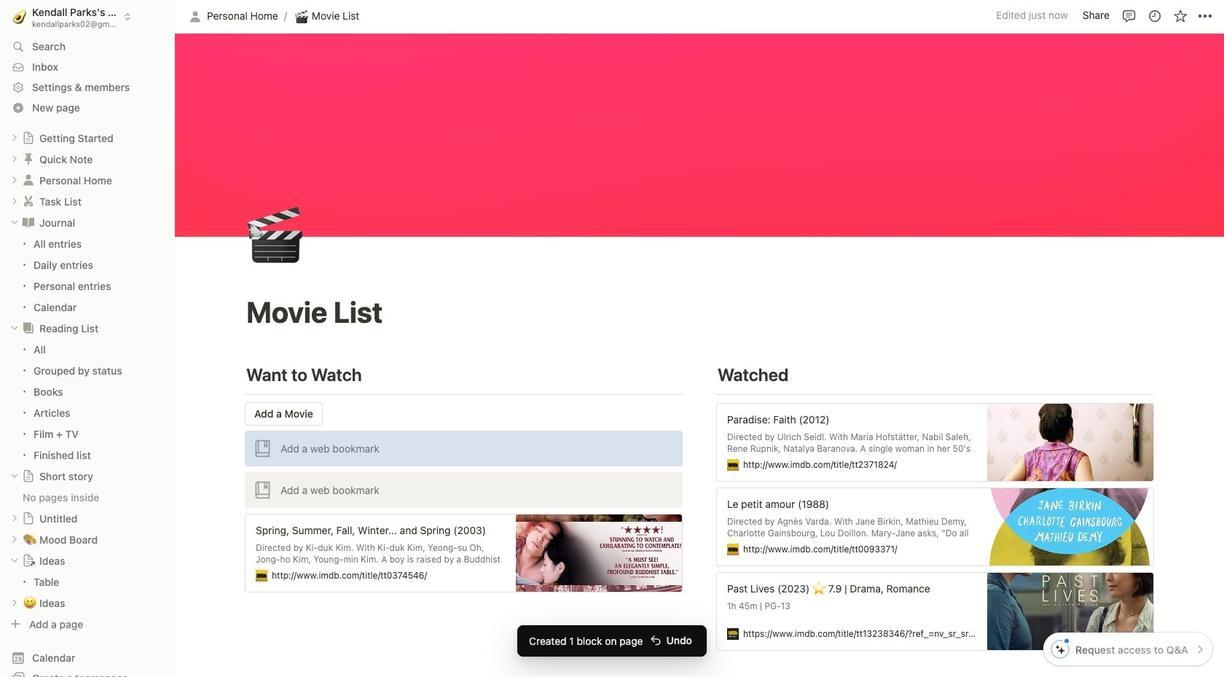 Task type: locate. For each thing, give the bounding box(es) containing it.
4 open image from the top
[[10, 599, 19, 607]]

updates image
[[1148, 8, 1162, 23]]

🥑 image
[[13, 8, 26, 26]]

open image
[[10, 134, 19, 142], [10, 176, 19, 185], [10, 514, 19, 523], [10, 599, 19, 607]]

group
[[0, 233, 175, 318], [0, 339, 175, 466]]

change page icon image for second close icon
[[21, 321, 36, 336]]

1 vertical spatial group
[[0, 339, 175, 466]]

open image
[[10, 155, 19, 163], [10, 197, 19, 206], [10, 535, 19, 544]]

change page icon image for second close icon from the bottom
[[22, 470, 35, 483]]

1 group from the top
[[0, 233, 175, 318]]

3 open image from the top
[[10, 514, 19, 523]]

😀 image
[[23, 594, 36, 611]]

3 close image from the top
[[10, 472, 19, 481]]

2 close image from the top
[[10, 324, 19, 333]]

change page icon image
[[22, 131, 35, 145], [21, 152, 36, 166], [21, 173, 36, 188], [21, 194, 36, 209], [21, 215, 36, 230], [21, 321, 36, 336], [22, 470, 35, 483], [22, 512, 35, 525], [22, 554, 35, 567]]

close image
[[10, 218, 19, 227], [10, 324, 19, 333], [10, 472, 19, 481], [10, 556, 19, 565]]

2 open image from the top
[[10, 197, 19, 206]]

favorite image
[[1173, 8, 1188, 23]]

0 vertical spatial group
[[0, 233, 175, 318]]

🎨 image
[[23, 531, 36, 548]]

1 open image from the top
[[10, 134, 19, 142]]

0 vertical spatial open image
[[10, 155, 19, 163]]

🎬 image
[[295, 8, 308, 24], [247, 199, 304, 273]]

2 vertical spatial open image
[[10, 535, 19, 544]]

2 group from the top
[[0, 339, 175, 466]]

1 vertical spatial open image
[[10, 197, 19, 206]]



Task type: vqa. For each thing, say whether or not it's contained in the screenshot.
💡 Icon
no



Task type: describe. For each thing, give the bounding box(es) containing it.
comments image
[[1122, 8, 1137, 23]]

3 open image from the top
[[10, 535, 19, 544]]

1 close image from the top
[[10, 218, 19, 227]]

change page icon image for second open icon from the bottom
[[22, 512, 35, 525]]

4 close image from the top
[[10, 556, 19, 565]]

change page icon image for 1st open image
[[21, 152, 36, 166]]

1 open image from the top
[[10, 155, 19, 163]]

change page icon image for 2nd open image from the top of the page
[[21, 194, 36, 209]]

change page icon image for third open icon from the bottom of the page
[[21, 173, 36, 188]]

change page icon image for first close icon
[[21, 215, 36, 230]]

1 vertical spatial 🎬 image
[[247, 199, 304, 273]]

0 vertical spatial 🎬 image
[[295, 8, 308, 24]]

2 open image from the top
[[10, 176, 19, 185]]

change page icon image for first open icon from the top of the page
[[22, 131, 35, 145]]



